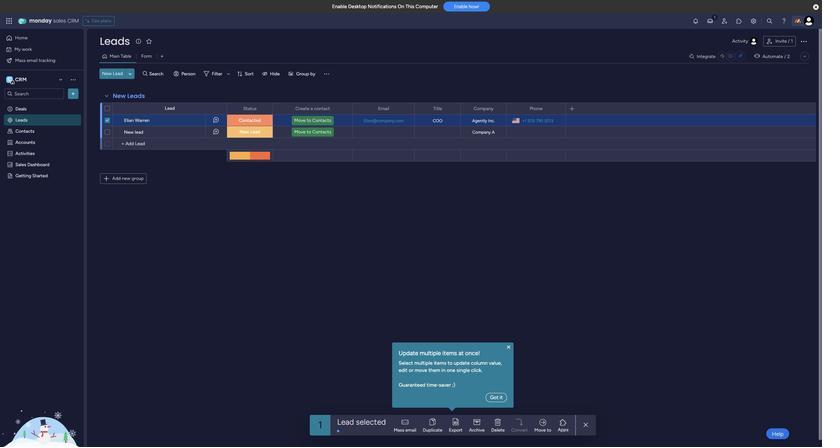 Task type: locate. For each thing, give the bounding box(es) containing it.
items up in
[[434, 361, 447, 367]]

0 horizontal spatial /
[[785, 54, 786, 59]]

started
[[32, 173, 48, 179]]

integrate
[[697, 54, 716, 59]]

Company field
[[472, 105, 495, 112]]

mass for mass email
[[394, 428, 404, 433]]

list box containing deals
[[0, 102, 84, 270]]

0 horizontal spatial email
[[27, 58, 38, 63]]

company
[[474, 106, 494, 111], [472, 130, 491, 135]]

Title field
[[432, 105, 444, 112]]

options image right contact
[[343, 103, 348, 114]]

0 horizontal spatial 1
[[318, 420, 322, 432]]

mass inside button
[[15, 58, 26, 63]]

public dashboard image
[[7, 162, 13, 168]]

Email field
[[377, 105, 391, 112]]

getting started
[[15, 173, 48, 179]]

/
[[788, 38, 790, 44], [785, 54, 786, 59]]

+1 202 795 3213
[[522, 118, 553, 123]]

0 vertical spatial move to contacts
[[294, 118, 331, 123]]

inbox image
[[707, 18, 714, 24]]

email inside button
[[27, 58, 38, 63]]

leads down deals
[[15, 117, 28, 123]]

multiple up them
[[420, 350, 441, 357]]

option
[[0, 103, 84, 104]]

group
[[296, 71, 309, 77]]

items for at
[[443, 350, 457, 357]]

dapulse integrations image
[[689, 54, 694, 59]]

0 vertical spatial move
[[294, 118, 306, 123]]

email
[[27, 58, 38, 63], [406, 428, 416, 433]]

Status field
[[242, 105, 258, 112]]

sales
[[15, 162, 26, 167]]

1 vertical spatial mass
[[394, 428, 404, 433]]

enable for enable now!
[[454, 4, 468, 9]]

person
[[181, 71, 195, 77]]

new down main
[[102, 71, 112, 76]]

/ inside button
[[788, 38, 790, 44]]

person button
[[171, 69, 199, 79]]

1 horizontal spatial 1
[[791, 38, 793, 44]]

export
[[449, 428, 463, 433]]

enable left now!
[[454, 4, 468, 9]]

1 vertical spatial crm
[[15, 76, 27, 83]]

2 move to contacts from the top
[[294, 129, 331, 135]]

Search field
[[148, 69, 167, 78]]

v2 search image
[[143, 70, 148, 78]]

move to contacts button
[[292, 116, 334, 125], [292, 128, 334, 137]]

options image right company field
[[497, 103, 502, 114]]

new down new lead button
[[113, 92, 126, 100]]

accounts
[[15, 140, 35, 145]]

0 vertical spatial 1
[[791, 38, 793, 44]]

leads down angle down icon
[[127, 92, 145, 100]]

phone
[[530, 106, 543, 111]]

one
[[447, 368, 455, 374]]

to inside "select multiple items to update column value, edit or move them in one single click."
[[448, 361, 453, 367]]

1 vertical spatial 1
[[318, 420, 322, 432]]

home button
[[4, 33, 71, 43]]

0 vertical spatial company
[[474, 106, 494, 111]]

Create a contact field
[[294, 105, 332, 112]]

0 horizontal spatial crm
[[15, 76, 27, 83]]

options image right title field
[[451, 103, 456, 114]]

got
[[490, 395, 499, 401]]

+1
[[522, 118, 527, 123]]

1 vertical spatial items
[[434, 361, 447, 367]]

move for first move to contacts button from the bottom of the page
[[294, 129, 306, 135]]

crm right sales
[[67, 17, 79, 25]]

contacts inside list box
[[15, 128, 34, 134]]

1 vertical spatial move to contacts
[[294, 129, 331, 135]]

1 vertical spatial leads
[[127, 92, 145, 100]]

email down my work button
[[27, 58, 38, 63]]

New Leads field
[[111, 92, 147, 100]]

got it link
[[486, 393, 507, 403]]

coo
[[433, 119, 443, 123]]

0 vertical spatial crm
[[67, 17, 79, 25]]

create a contact
[[296, 106, 330, 111]]

options image for title
[[451, 103, 456, 114]]

mass email tracking
[[15, 58, 55, 63]]

on
[[398, 4, 404, 10]]

/ for 1
[[788, 38, 790, 44]]

1 vertical spatial company
[[472, 130, 491, 135]]

0 vertical spatial new lead
[[102, 71, 123, 76]]

items left the at
[[443, 350, 457, 357]]

enable
[[332, 4, 347, 10], [454, 4, 468, 9]]

my
[[14, 46, 21, 52]]

add
[[112, 176, 121, 182]]

0 vertical spatial mass
[[15, 58, 26, 63]]

list box
[[0, 102, 84, 270]]

new lead down main
[[102, 71, 123, 76]]

select
[[399, 361, 413, 367]]

sales
[[53, 17, 66, 25]]

options image for status
[[264, 103, 268, 114]]

move for 2nd move to contacts button from the bottom of the page
[[294, 118, 306, 123]]

1 horizontal spatial crm
[[67, 17, 79, 25]]

options image
[[800, 37, 808, 45], [264, 103, 268, 114], [497, 103, 502, 114], [556, 103, 561, 114]]

/ left 2
[[785, 54, 786, 59]]

1 vertical spatial move
[[294, 129, 306, 135]]

tracking
[[39, 58, 55, 63]]

company for company a
[[472, 130, 491, 135]]

enable left "desktop"
[[332, 4, 347, 10]]

elian warren
[[124, 118, 150, 123]]

contacted
[[239, 118, 261, 123]]

Search in workspace field
[[14, 90, 55, 98]]

activity button
[[730, 36, 761, 47]]

company down the agently
[[472, 130, 491, 135]]

new lead button
[[99, 69, 125, 79]]

lead
[[113, 71, 123, 76], [165, 106, 175, 111], [250, 129, 260, 135], [337, 418, 354, 427]]

2 vertical spatial leads
[[15, 117, 28, 123]]

options image right status field on the left of the page
[[264, 103, 268, 114]]

new lead
[[102, 71, 123, 76], [240, 129, 260, 135]]

new lead down contacted
[[240, 129, 260, 135]]

my work
[[14, 46, 32, 52]]

invite members image
[[722, 18, 728, 24]]

0 vertical spatial move to contacts button
[[292, 116, 334, 125]]

invite / 1 button
[[764, 36, 796, 47]]

workspace options image
[[70, 76, 76, 83]]

title
[[433, 106, 442, 111]]

duplicate
[[423, 428, 443, 433]]

email left duplicate
[[406, 428, 416, 433]]

leads up main
[[100, 34, 130, 49]]

/ right invite
[[788, 38, 790, 44]]

company up the "agently inc."
[[474, 106, 494, 111]]

0 vertical spatial email
[[27, 58, 38, 63]]

1 vertical spatial move to contacts button
[[292, 128, 334, 137]]

to
[[307, 118, 311, 123], [307, 129, 311, 135], [448, 361, 453, 367], [547, 428, 551, 433]]

invite / 1
[[776, 38, 793, 44]]

crm right workspace 'image'
[[15, 76, 27, 83]]

warren
[[135, 118, 150, 123]]

1 horizontal spatial mass
[[394, 428, 404, 433]]

contacts for 2nd move to contacts button from the bottom of the page
[[312, 118, 331, 123]]

move
[[294, 118, 306, 123], [294, 129, 306, 135], [535, 428, 546, 433]]

new leads
[[113, 92, 145, 100]]

1 vertical spatial email
[[406, 428, 416, 433]]

1 horizontal spatial /
[[788, 38, 790, 44]]

at
[[459, 350, 464, 357]]

1 vertical spatial multiple
[[415, 361, 433, 367]]

to down create a contact field
[[307, 129, 311, 135]]

0 horizontal spatial mass
[[15, 58, 26, 63]]

1 horizontal spatial enable
[[454, 4, 468, 9]]

table
[[121, 54, 131, 59]]

options image right the phone field
[[556, 103, 561, 114]]

multiple up move
[[415, 361, 433, 367]]

0 horizontal spatial new lead
[[102, 71, 123, 76]]

workspace image
[[6, 76, 13, 83]]

email
[[378, 106, 389, 111]]

or
[[409, 368, 414, 374]]

to up one
[[448, 361, 453, 367]]

0 horizontal spatial enable
[[332, 4, 347, 10]]

add new group button
[[100, 174, 147, 184]]

email for mass email
[[406, 428, 416, 433]]

search everything image
[[766, 18, 773, 24]]

company inside field
[[474, 106, 494, 111]]

activity
[[732, 38, 748, 44]]

contacts for first move to contacts button from the bottom of the page
[[312, 129, 331, 135]]

0 vertical spatial items
[[443, 350, 457, 357]]

guaranteed time-saver ;)
[[399, 383, 455, 389]]

0 vertical spatial multiple
[[420, 350, 441, 357]]

0 vertical spatial /
[[788, 38, 790, 44]]

1 vertical spatial /
[[785, 54, 786, 59]]

options image right email field
[[405, 103, 410, 114]]

options image for email
[[405, 103, 410, 114]]

move to
[[535, 428, 551, 433]]

items inside "select multiple items to update column value, edit or move them in one single click."
[[434, 361, 447, 367]]

monday
[[29, 17, 52, 25]]

agently
[[472, 119, 487, 123]]

add to favorites image
[[146, 38, 152, 44]]

christina overa image
[[804, 16, 814, 26]]

move
[[415, 368, 427, 374]]

computer
[[416, 4, 438, 10]]

enable inside button
[[454, 4, 468, 9]]

crm inside workspace selection element
[[15, 76, 27, 83]]

see
[[92, 18, 99, 24]]

my work button
[[4, 44, 71, 55]]

autopilot image
[[755, 52, 760, 60]]

1 move to contacts button from the top
[[292, 116, 334, 125]]

group by button
[[286, 69, 319, 79]]

1 horizontal spatial new lead
[[240, 129, 260, 135]]

main table button
[[99, 51, 136, 62]]

leads
[[100, 34, 130, 49], [127, 92, 145, 100], [15, 117, 28, 123]]

1 horizontal spatial email
[[406, 428, 416, 433]]

leads inside field
[[127, 92, 145, 100]]

3213
[[545, 118, 553, 123]]

1
[[791, 38, 793, 44], [318, 420, 322, 432]]

options image up collapse board header image at the right of the page
[[800, 37, 808, 45]]

options image
[[70, 91, 76, 97], [343, 103, 348, 114], [405, 103, 410, 114], [451, 103, 456, 114]]

new
[[102, 71, 112, 76], [113, 92, 126, 100], [240, 129, 249, 135], [124, 130, 134, 135]]

form button
[[136, 51, 157, 62]]

multiple inside "select multiple items to update column value, edit or move them in one single click."
[[415, 361, 433, 367]]



Task type: vqa. For each thing, say whether or not it's contained in the screenshot.
svg image corresponding to Alex
no



Task type: describe. For each thing, give the bounding box(es) containing it.
help
[[772, 431, 784, 438]]

new lead
[[124, 130, 143, 135]]

in
[[442, 368, 446, 374]]

hide button
[[260, 69, 284, 79]]

by
[[310, 71, 315, 77]]

convert
[[511, 428, 528, 433]]

activities
[[15, 151, 35, 156]]

update multiple items at once!
[[399, 350, 480, 357]]

collapse board header image
[[802, 54, 808, 59]]

main
[[110, 54, 119, 59]]

/ for 2
[[785, 54, 786, 59]]

guaranteed
[[399, 383, 426, 389]]

archive
[[469, 428, 485, 433]]

new inside button
[[102, 71, 112, 76]]

see plans button
[[83, 16, 114, 26]]

1 vertical spatial new lead
[[240, 129, 260, 135]]

enable now!
[[454, 4, 479, 9]]

options image for phone
[[556, 103, 561, 114]]

selected
[[356, 418, 386, 427]]

mass email
[[394, 428, 416, 433]]

angle down image
[[129, 71, 132, 76]]

1 move to contacts from the top
[[294, 118, 331, 123]]

it
[[500, 395, 503, 401]]

plans
[[101, 18, 111, 24]]

menu image
[[323, 71, 330, 77]]

edit
[[399, 368, 408, 374]]

lottie animation element
[[0, 381, 84, 448]]

enable for enable desktop notifications on this computer
[[332, 4, 347, 10]]

options image down workspace options icon
[[70, 91, 76, 97]]

single
[[457, 368, 470, 374]]

0 vertical spatial leads
[[100, 34, 130, 49]]

sales dashboard
[[15, 162, 50, 167]]

mass email tracking button
[[4, 55, 71, 66]]

2 vertical spatial move
[[535, 428, 546, 433]]

c
[[8, 77, 11, 82]]

workspace selection element
[[6, 76, 28, 84]]

contact
[[314, 106, 330, 111]]

items for to
[[434, 361, 447, 367]]

dapulse close image
[[813, 4, 819, 11]]

emails settings image
[[750, 18, 757, 24]]

a
[[492, 130, 495, 135]]

group
[[132, 176, 144, 182]]

filter
[[212, 71, 222, 77]]

arrow down image
[[225, 70, 232, 78]]

lead
[[135, 130, 143, 135]]

options image for company
[[497, 103, 502, 114]]

new down contacted
[[240, 129, 249, 135]]

time-
[[427, 383, 439, 389]]

1 inside button
[[791, 38, 793, 44]]

status
[[243, 106, 257, 111]]

got it
[[490, 395, 503, 401]]

invite
[[776, 38, 787, 44]]

them
[[429, 368, 440, 374]]

show board description image
[[135, 38, 142, 45]]

;)
[[452, 383, 455, 389]]

2 move to contacts button from the top
[[292, 128, 334, 137]]

see plans
[[92, 18, 111, 24]]

new lead inside new lead button
[[102, 71, 123, 76]]

to down a
[[307, 118, 311, 123]]

+1 202 795 3213 link
[[520, 117, 553, 125]]

now!
[[469, 4, 479, 9]]

email for mass email tracking
[[27, 58, 38, 63]]

form
[[141, 54, 152, 59]]

Leads field
[[98, 34, 132, 49]]

options image for create a contact
[[343, 103, 348, 114]]

once!
[[465, 350, 480, 357]]

to left apps
[[547, 428, 551, 433]]

help button
[[767, 429, 789, 440]]

notifications
[[368, 4, 397, 10]]

a
[[311, 106, 313, 111]]

1 image
[[712, 13, 718, 21]]

desktop
[[348, 4, 367, 10]]

automate / 2
[[763, 54, 790, 59]]

delete
[[491, 428, 505, 433]]

create
[[296, 106, 310, 111]]

sort
[[245, 71, 254, 77]]

select product image
[[6, 18, 12, 24]]

Phone field
[[528, 105, 544, 112]]

value,
[[489, 361, 502, 367]]

monday sales crm
[[29, 17, 79, 25]]

work
[[22, 46, 32, 52]]

group by
[[296, 71, 315, 77]]

add view image
[[161, 54, 163, 59]]

filter button
[[201, 69, 232, 79]]

new inside field
[[113, 92, 126, 100]]

apps image
[[736, 18, 743, 24]]

enable now! button
[[443, 2, 490, 12]]

795
[[536, 118, 543, 123]]

notifications image
[[693, 18, 699, 24]]

deals
[[15, 106, 27, 112]]

lottie animation image
[[0, 381, 84, 448]]

leads inside list box
[[15, 117, 28, 123]]

public board image
[[7, 173, 13, 179]]

lead inside button
[[113, 71, 123, 76]]

update
[[399, 350, 418, 357]]

main table
[[110, 54, 131, 59]]

update
[[454, 361, 470, 367]]

202
[[528, 118, 535, 123]]

getting
[[15, 173, 31, 179]]

elian@company.com link
[[362, 118, 405, 123]]

company for company
[[474, 106, 494, 111]]

new
[[122, 176, 130, 182]]

2
[[788, 54, 790, 59]]

new left lead
[[124, 130, 134, 135]]

multiple for select
[[415, 361, 433, 367]]

help image
[[781, 18, 788, 24]]

apps
[[558, 428, 569, 433]]

multiple for update
[[420, 350, 441, 357]]

dashboard
[[27, 162, 50, 167]]

home
[[15, 35, 28, 41]]

click.
[[471, 368, 483, 374]]

mass for mass email tracking
[[15, 58, 26, 63]]

elian@company.com
[[364, 118, 404, 123]]

this
[[406, 4, 414, 10]]

+ Add Lead text field
[[116, 140, 224, 148]]

sort button
[[234, 69, 258, 79]]

enable desktop notifications on this computer
[[332, 4, 438, 10]]

inc.
[[488, 119, 495, 123]]



